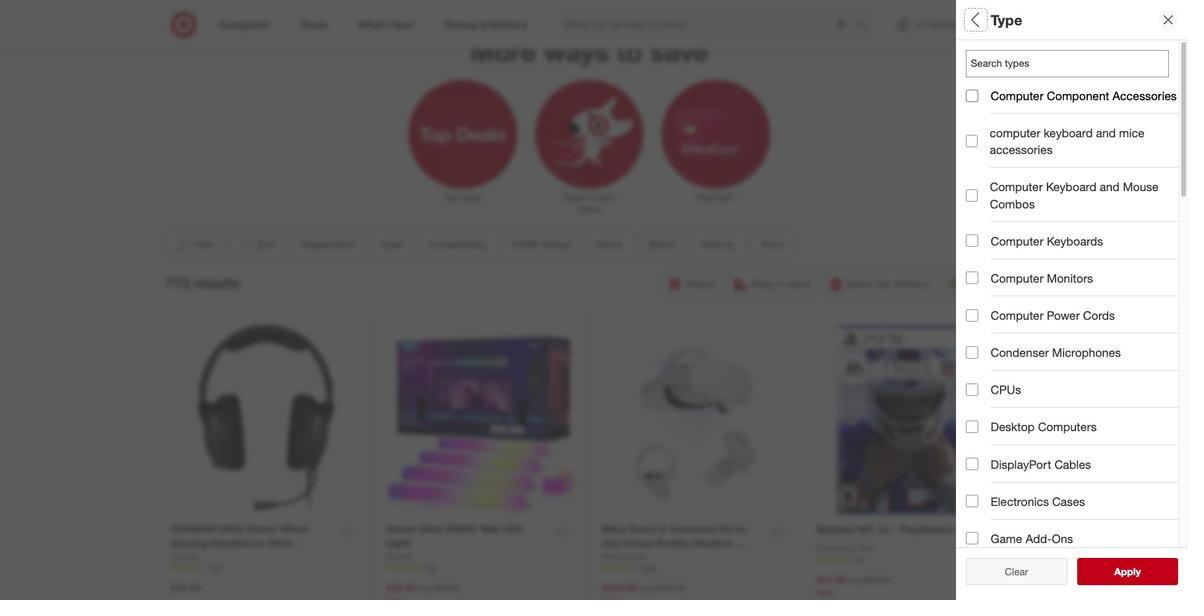 Task type: describe. For each thing, give the bounding box(es) containing it.
0 horizontal spatial brand button
[[639, 231, 686, 258]]

headset inside meta quest 2: advanced all-in- one virtual reality headset - 128gb
[[693, 537, 732, 550]]

Desktop Computers checkbox
[[967, 421, 979, 433]]

computer keyboard and mice accessories
[[990, 126, 1145, 157]]

keyboard
[[1045, 126, 1094, 140]]

meta quest 2: advanced all-in- one virtual reality headset - 128gb
[[602, 523, 749, 564]]

$34.99 reg $69.99 sale
[[817, 574, 890, 599]]

guest
[[967, 530, 1000, 544]]

128gb
[[602, 552, 633, 564]]

0 horizontal spatial price button
[[751, 231, 794, 258]]

all filters
[[967, 11, 1026, 28]]

brand inside all filters "dialog"
[[967, 270, 1000, 284]]

- inside meta quest 2: advanced all-in- one virtual reality headset - 128gb
[[735, 537, 739, 550]]

5
[[957, 524, 962, 536]]

displayport
[[991, 457, 1052, 472]]

reg for $48.99
[[418, 583, 431, 594]]

filter button
[[166, 231, 224, 258]]

reg for $34.99
[[849, 575, 862, 586]]

corsair hs35 stereo wired gaming headset for xbox one/playstation 4/nintendo switch/pc link
[[171, 523, 333, 578]]

top deals
[[444, 192, 482, 203]]

top
[[444, 192, 458, 203]]

store
[[788, 278, 810, 290]]

madden nfl 24 - playstation 5 link
[[817, 523, 962, 537]]

103 link
[[386, 563, 577, 574]]

guest rating
[[967, 530, 1039, 544]]

apply button
[[1078, 559, 1179, 586]]

quest for meta quest
[[624, 552, 647, 562]]

computer keyboards
[[991, 234, 1104, 248]]

4/nintendo
[[250, 552, 302, 564]]

headset inside "corsair hs35 stereo wired gaming headset for xbox one/playstation 4/nintendo switch/pc"
[[210, 537, 249, 550]]

$69.99 for $34.99
[[865, 575, 890, 586]]

2 vertical spatial type
[[381, 238, 402, 251]]

mice
[[1120, 126, 1145, 140]]

2:
[[659, 523, 668, 536]]

combos
[[991, 197, 1036, 211]]

all
[[967, 11, 984, 28]]

desktop computers
[[991, 420, 1098, 434]]

for
[[252, 537, 265, 550]]

none text field inside type dialog
[[967, 50, 1170, 77]]

madden
[[817, 524, 855, 536]]

all
[[1025, 566, 1035, 578]]

1 vertical spatial esrb
[[512, 238, 539, 251]]

power
[[1048, 308, 1081, 323]]

led
[[503, 523, 522, 536]]

Computer Keyboards checkbox
[[967, 235, 979, 247]]

circle™
[[589, 192, 616, 203]]

computer power cords
[[991, 308, 1116, 323]]

0 vertical spatial sold
[[702, 238, 722, 251]]

ways
[[544, 35, 610, 68]]

1 horizontal spatial department button
[[967, 40, 1180, 84]]

electronic arts link
[[817, 543, 874, 556]]

mouse
[[1124, 180, 1159, 194]]

hs35
[[219, 523, 244, 536]]

and for mouse
[[1101, 180, 1120, 194]]

1 vertical spatial rating
[[541, 238, 570, 251]]

compatibility inside all filters "dialog"
[[967, 140, 1041, 154]]

deals inside button
[[967, 400, 998, 414]]

computer monitors
[[991, 271, 1094, 285]]

same
[[846, 278, 872, 290]]

39
[[856, 556, 864, 565]]

1605
[[640, 564, 657, 573]]

results for 772 results
[[194, 274, 240, 291]]

Computer Monitors checkbox
[[967, 272, 979, 284]]

deals button
[[967, 387, 1180, 430]]

condition button
[[967, 430, 1180, 474]]

results for see results
[[1123, 566, 1155, 578]]

accessories
[[990, 143, 1053, 157]]

featured
[[967, 486, 1016, 501]]

corsair
[[171, 552, 199, 562]]

8
[[1002, 13, 1006, 20]]

more ways to save
[[471, 35, 709, 68]]

1 horizontal spatial brand button
[[967, 257, 1180, 300]]

2 vertical spatial rating
[[1003, 530, 1039, 544]]

$299.99
[[655, 583, 685, 594]]

type dialog
[[957, 0, 1189, 601]]

computer for computer keyboards
[[991, 234, 1044, 248]]

corsair link
[[171, 551, 199, 563]]

shipping
[[966, 278, 1005, 290]]

computer for computer power cords
[[991, 308, 1044, 323]]

type button inside all filters "dialog"
[[967, 84, 1180, 127]]

0 horizontal spatial genre
[[596, 238, 623, 251]]

shop in store button
[[728, 271, 818, 298]]

reg for $249.99
[[639, 583, 652, 594]]

target
[[563, 192, 587, 203]]

govee for govee glide rgbic wall led light
[[386, 523, 416, 536]]

electronics cases
[[991, 495, 1086, 509]]

0 vertical spatial compatibility button
[[967, 127, 1180, 170]]

clear all button
[[967, 559, 1068, 586]]

esrb inside all filters "dialog"
[[967, 183, 999, 197]]

price button inside all filters "dialog"
[[967, 344, 1180, 387]]

Game Add-Ons checkbox
[[967, 533, 979, 545]]

103
[[425, 564, 437, 573]]

price inside all filters "dialog"
[[967, 356, 996, 371]]

8 link
[[984, 11, 1011, 38]]

computers
[[1039, 420, 1098, 434]]

0 horizontal spatial price
[[761, 238, 784, 251]]

arts
[[858, 544, 874, 554]]

add-
[[1026, 532, 1053, 546]]

Computer Power Cords checkbox
[[967, 309, 979, 322]]

shipping button
[[943, 271, 1013, 298]]

desktop
[[991, 420, 1035, 434]]

wall
[[480, 523, 500, 536]]

clear for clear
[[1006, 566, 1029, 578]]

pickup
[[685, 278, 715, 290]]

$48.99
[[386, 582, 416, 594]]

same day delivery button
[[823, 271, 938, 298]]

computer for computer component accessories
[[991, 89, 1044, 103]]

shop
[[751, 278, 775, 290]]

Condenser Microphones checkbox
[[967, 347, 979, 359]]

microphones
[[1053, 346, 1122, 360]]

sort button
[[229, 231, 286, 258]]



Task type: locate. For each thing, give the bounding box(es) containing it.
electronic
[[817, 544, 856, 554]]

computer up condenser
[[991, 308, 1044, 323]]

$48.99 reg $69.99
[[386, 582, 460, 594]]

-
[[894, 524, 898, 536], [735, 537, 739, 550]]

reg down 103
[[418, 583, 431, 594]]

2 clear from the left
[[1006, 566, 1029, 578]]

$69.99 down arts
[[865, 575, 890, 586]]

meta up one
[[602, 523, 626, 536]]

sold by button inside all filters "dialog"
[[967, 300, 1180, 344]]

Electronics Cases checkbox
[[967, 496, 979, 508]]

compatibility button up the keyboard
[[967, 127, 1180, 170]]

rgbic
[[446, 523, 478, 536]]

1 vertical spatial price button
[[967, 344, 1180, 387]]

esrb rating down 'accessories'
[[967, 183, 1038, 197]]

target holiday price match guarantee image
[[218, 0, 961, 23]]

0 horizontal spatial sold by button
[[691, 231, 746, 258]]

govee glide rgbic wall led light link
[[386, 523, 548, 551]]

shop in store
[[751, 278, 810, 290]]

price button down power
[[967, 344, 1180, 387]]

0 vertical spatial department button
[[967, 40, 1180, 84]]

0 horizontal spatial results
[[194, 274, 240, 291]]

headset down hs35
[[210, 537, 249, 550]]

1 horizontal spatial type button
[[967, 84, 1180, 127]]

- down in-
[[735, 537, 739, 550]]

1 vertical spatial esrb rating button
[[502, 231, 580, 258]]

corsair hs35 stereo wired gaming headset for xbox one/playstation 4/nintendo switch/pc image
[[171, 325, 362, 516], [171, 325, 362, 516]]

0 horizontal spatial type button
[[370, 231, 413, 258]]

0 horizontal spatial headset
[[210, 537, 249, 550]]

redcard™
[[697, 192, 736, 203]]

0 horizontal spatial reg
[[418, 583, 431, 594]]

1 horizontal spatial headset
[[693, 537, 732, 550]]

and left mice
[[1097, 126, 1117, 140]]

quest inside meta quest 2: advanced all-in- one virtual reality headset - 128gb
[[628, 523, 657, 536]]

2 headset from the left
[[693, 537, 732, 550]]

price up shop in store button
[[761, 238, 784, 251]]

sold by up pickup
[[702, 238, 735, 251]]

deals down cpus option
[[967, 400, 998, 414]]

1 vertical spatial esrb rating
[[512, 238, 570, 251]]

component
[[1048, 89, 1110, 103]]

1 vertical spatial type
[[967, 96, 993, 111]]

quest up virtual
[[628, 523, 657, 536]]

0 horizontal spatial compatibility
[[428, 238, 486, 251]]

0 vertical spatial rating
[[1002, 183, 1038, 197]]

1 horizontal spatial -
[[894, 524, 898, 536]]

1 horizontal spatial sold by
[[967, 313, 1008, 327]]

sold inside all filters "dialog"
[[967, 313, 992, 327]]

0 vertical spatial sold by button
[[691, 231, 746, 258]]

1 horizontal spatial compatibility button
[[967, 127, 1180, 170]]

corsair hs35 stereo wired gaming headset for xbox one/playstation 4/nintendo switch/pc
[[171, 523, 308, 578]]

Computer Component Accessories checkbox
[[967, 90, 979, 102]]

0 horizontal spatial esrb rating button
[[502, 231, 580, 258]]

govee for govee
[[386, 552, 412, 562]]

department
[[967, 53, 1034, 67], [302, 238, 355, 251]]

filters
[[988, 11, 1026, 28]]

39 link
[[817, 556, 1009, 566]]

0 horizontal spatial deals
[[461, 192, 482, 203]]

see results button
[[1078, 559, 1179, 586]]

1 headset from the left
[[210, 537, 249, 550]]

1 horizontal spatial genre button
[[967, 214, 1180, 257]]

one/playstation
[[171, 552, 247, 564]]

computer up combos on the top right of the page
[[991, 180, 1044, 194]]

1 horizontal spatial price button
[[967, 344, 1180, 387]]

2 horizontal spatial reg
[[849, 575, 862, 586]]

more
[[471, 35, 537, 68]]

govee up light
[[386, 523, 416, 536]]

What can we help you find? suggestions appear below search field
[[558, 11, 860, 38]]

$69.99 inside '$34.99 reg $69.99 sale'
[[865, 575, 890, 586]]

computer right computer monitors checkbox
[[991, 271, 1044, 285]]

compatibility down top
[[428, 238, 486, 251]]

0 vertical spatial govee
[[386, 523, 416, 536]]

sale
[[817, 588, 834, 599]]

switch/pc
[[171, 566, 221, 578]]

0 horizontal spatial department
[[302, 238, 355, 251]]

compatibility button
[[967, 127, 1180, 170], [417, 231, 497, 258]]

condition
[[967, 443, 1021, 457]]

meta
[[602, 523, 626, 536], [602, 552, 622, 562]]

rating down 'accessories'
[[1002, 183, 1038, 197]]

to
[[617, 35, 643, 68]]

meta down one
[[602, 552, 622, 562]]

0 horizontal spatial sold
[[702, 238, 722, 251]]

esrb
[[967, 183, 999, 197], [512, 238, 539, 251]]

brand button down the keyboards
[[967, 257, 1180, 300]]

computer for computer keyboard and mouse combos
[[991, 180, 1044, 194]]

day
[[875, 278, 892, 290]]

1 vertical spatial by
[[995, 313, 1008, 327]]

0 vertical spatial esrb rating
[[967, 183, 1038, 197]]

brand up the pickup button
[[649, 238, 676, 251]]

and for mice
[[1097, 126, 1117, 140]]

1 vertical spatial sold by
[[967, 313, 1008, 327]]

stereo
[[247, 523, 278, 536]]

2 govee from the top
[[386, 552, 412, 562]]

game
[[991, 532, 1023, 546]]

None text field
[[967, 50, 1170, 77]]

esrb rating inside all filters "dialog"
[[967, 183, 1038, 197]]

govee inside govee glide rgbic wall led light
[[386, 523, 416, 536]]

type inside all filters "dialog"
[[967, 96, 993, 111]]

genre button
[[967, 214, 1180, 257], [585, 231, 634, 258]]

0 vertical spatial by
[[725, 238, 735, 251]]

meta quest 2: advanced all-in-one virtual reality headset - 128gb image
[[602, 325, 793, 516], [602, 325, 793, 516]]

0 vertical spatial esrb rating button
[[967, 170, 1180, 214]]

1 vertical spatial results
[[1123, 566, 1155, 578]]

in
[[778, 278, 785, 290]]

madden nfl 24 - playstation 5 image
[[817, 325, 1009, 516], [817, 325, 1009, 516]]

compatibility up combos on the top right of the page
[[967, 140, 1041, 154]]

search button
[[851, 11, 881, 41]]

computer inside computer keyboard and mouse combos
[[991, 180, 1044, 194]]

sold up condenser microphones option
[[967, 313, 992, 327]]

2 meta from the top
[[602, 552, 622, 562]]

computer keyboard and mouse combos
[[991, 180, 1159, 211]]

0 horizontal spatial compatibility button
[[417, 231, 497, 258]]

quest for meta quest 2: advanced all-in- one virtual reality headset - 128gb
[[628, 523, 657, 536]]

deals right top
[[461, 192, 482, 203]]

guest rating button
[[967, 517, 1180, 560]]

1 govee from the top
[[386, 523, 416, 536]]

playstation
[[900, 524, 954, 536]]

1 vertical spatial quest
[[624, 552, 647, 562]]

rating down target
[[541, 238, 570, 251]]

0 horizontal spatial by
[[725, 238, 735, 251]]

0 vertical spatial meta
[[602, 523, 626, 536]]

0 horizontal spatial sold by
[[702, 238, 735, 251]]

genre down offers
[[596, 238, 623, 251]]

by down the redcard™
[[725, 238, 735, 251]]

0 horizontal spatial esrb rating
[[512, 238, 570, 251]]

1 horizontal spatial sold
[[967, 313, 992, 327]]

CPUs checkbox
[[967, 384, 979, 396]]

type inside dialog
[[991, 11, 1023, 28]]

0 vertical spatial type button
[[967, 84, 1180, 127]]

1 horizontal spatial genre
[[967, 226, 1001, 241]]

price button
[[751, 231, 794, 258], [967, 344, 1180, 387]]

0 vertical spatial -
[[894, 524, 898, 536]]

DisplayPort Cables checkbox
[[967, 458, 979, 471]]

1 horizontal spatial price
[[967, 356, 996, 371]]

meta inside meta quest 2: advanced all-in- one virtual reality headset - 128gb
[[602, 523, 626, 536]]

$69.99 for $48.99
[[434, 583, 460, 594]]

reality
[[657, 537, 690, 550]]

1 horizontal spatial department
[[967, 53, 1034, 67]]

results inside button
[[1123, 566, 1155, 578]]

rating down "electronics"
[[1003, 530, 1039, 544]]

1 horizontal spatial results
[[1123, 566, 1155, 578]]

24
[[880, 524, 891, 536]]

by right computer power cords option
[[995, 313, 1008, 327]]

xbox
[[268, 537, 292, 550]]

computer
[[990, 126, 1041, 140]]

0 vertical spatial compatibility
[[967, 140, 1041, 154]]

cpus
[[991, 383, 1022, 397]]

and inside computer keyboard and mice accessories
[[1097, 126, 1117, 140]]

price up cpus option
[[967, 356, 996, 371]]

esrb rating down target
[[512, 238, 570, 251]]

results right see on the right of the page
[[1123, 566, 1155, 578]]

monitors
[[1048, 271, 1094, 285]]

light
[[386, 537, 410, 550]]

1 vertical spatial -
[[735, 537, 739, 550]]

computer for computer monitors
[[991, 271, 1044, 285]]

1 vertical spatial price
[[967, 356, 996, 371]]

quest inside meta quest link
[[624, 552, 647, 562]]

1 horizontal spatial compatibility
[[967, 140, 1041, 154]]

keyboard
[[1047, 180, 1097, 194]]

featured button
[[967, 474, 1180, 517]]

game add-ons
[[991, 532, 1074, 546]]

sold by up condenser microphones option
[[967, 313, 1008, 327]]

and
[[1097, 126, 1117, 140], [1101, 180, 1120, 194]]

esrb rating button up the keyboards
[[967, 170, 1180, 214]]

1 horizontal spatial deals
[[967, 400, 998, 414]]

see results
[[1102, 566, 1155, 578]]

govee link
[[386, 551, 412, 563]]

reg inside $48.99 reg $69.99
[[418, 583, 431, 594]]

0 vertical spatial esrb
[[967, 183, 999, 197]]

genre down computer keyboard and mouse combos "option"
[[967, 226, 1001, 241]]

0 horizontal spatial department button
[[291, 231, 365, 258]]

wired
[[280, 523, 308, 536]]

clear inside button
[[1006, 566, 1029, 578]]

brand button up the pickup button
[[639, 231, 686, 258]]

esrb rating button down target
[[502, 231, 580, 258]]

sold by inside all filters "dialog"
[[967, 313, 1008, 327]]

1 vertical spatial compatibility
[[428, 238, 486, 251]]

keyboards
[[1048, 234, 1104, 248]]

genre button down offers
[[585, 231, 634, 258]]

condenser
[[991, 346, 1050, 360]]

1 horizontal spatial esrb rating button
[[967, 170, 1180, 214]]

0 vertical spatial price button
[[751, 231, 794, 258]]

1 vertical spatial compatibility button
[[417, 231, 497, 258]]

0 vertical spatial quest
[[628, 523, 657, 536]]

1 meta from the top
[[602, 523, 626, 536]]

meta for meta quest 2: advanced all-in- one virtual reality headset - 128gb
[[602, 523, 626, 536]]

0 vertical spatial type
[[991, 11, 1023, 28]]

search
[[851, 20, 881, 32]]

$69.99 down 103
[[434, 583, 460, 594]]

1 vertical spatial type button
[[370, 231, 413, 258]]

1 horizontal spatial brand
[[967, 270, 1000, 284]]

clear left the all
[[999, 566, 1023, 578]]

electronics
[[991, 495, 1050, 509]]

clear button
[[967, 559, 1068, 586]]

electronic arts
[[817, 544, 874, 554]]

compatibility button down top
[[417, 231, 497, 258]]

clear down game
[[1006, 566, 1029, 578]]

madden nfl 24 - playstation 5
[[817, 524, 962, 536]]

glide
[[419, 523, 443, 536]]

reg down 1605
[[639, 583, 652, 594]]

headset down all-
[[693, 537, 732, 550]]

condenser microphones
[[991, 346, 1122, 360]]

results right '772'
[[194, 274, 240, 291]]

0 horizontal spatial $69.99
[[434, 583, 460, 594]]

one
[[602, 537, 621, 550]]

advanced
[[670, 523, 717, 536]]

headset
[[210, 537, 249, 550], [693, 537, 732, 550]]

1 horizontal spatial by
[[995, 313, 1008, 327]]

$69.99
[[865, 575, 890, 586], [434, 583, 460, 594]]

- right 24
[[894, 524, 898, 536]]

0 horizontal spatial -
[[735, 537, 739, 550]]

123 link
[[171, 563, 362, 574]]

1 vertical spatial and
[[1101, 180, 1120, 194]]

0 vertical spatial sold by
[[702, 238, 735, 251]]

1 horizontal spatial esrb
[[967, 183, 999, 197]]

computer keyboard and mice accessories checkbox
[[967, 135, 978, 148]]

0 vertical spatial results
[[194, 274, 240, 291]]

by inside all filters "dialog"
[[995, 313, 1008, 327]]

sort
[[257, 238, 276, 251]]

clear for clear all
[[999, 566, 1023, 578]]

reg down 39
[[849, 575, 862, 586]]

1 horizontal spatial reg
[[639, 583, 652, 594]]

apply
[[1115, 566, 1142, 578]]

meta quest link
[[602, 551, 647, 563]]

0 horizontal spatial esrb
[[512, 238, 539, 251]]

1 vertical spatial sold by button
[[967, 300, 1180, 344]]

1 vertical spatial brand
[[967, 270, 1000, 284]]

$69.99 inside $48.99 reg $69.99
[[434, 583, 460, 594]]

computer down combos on the top right of the page
[[991, 234, 1044, 248]]

1 horizontal spatial esrb rating
[[967, 183, 1038, 197]]

computer component accessories
[[991, 89, 1178, 103]]

meta for meta quest
[[602, 552, 622, 562]]

123
[[209, 564, 222, 573]]

save
[[650, 35, 709, 68]]

1 horizontal spatial sold by button
[[967, 300, 1180, 344]]

Computer Keyboard and Mouse Combos checkbox
[[967, 189, 978, 202]]

1 vertical spatial deals
[[967, 400, 998, 414]]

0 horizontal spatial brand
[[649, 238, 676, 251]]

genre button down computer keyboard and mouse combos
[[967, 214, 1180, 257]]

1 vertical spatial sold
[[967, 313, 992, 327]]

cases
[[1053, 495, 1086, 509]]

and left mouse in the top of the page
[[1101, 180, 1120, 194]]

1 vertical spatial govee
[[386, 552, 412, 562]]

0 vertical spatial department
[[967, 53, 1034, 67]]

quest down virtual
[[624, 552, 647, 562]]

brand
[[649, 238, 676, 251], [967, 270, 1000, 284]]

target circle™ offers
[[563, 192, 616, 215]]

clear all
[[999, 566, 1035, 578]]

top deals link
[[400, 78, 527, 204]]

1 vertical spatial meta
[[602, 552, 622, 562]]

brand down computer keyboards option
[[967, 270, 1000, 284]]

reg inside $249.99 reg $299.99
[[639, 583, 652, 594]]

1 horizontal spatial $69.99
[[865, 575, 890, 586]]

meta quest
[[602, 552, 647, 562]]

reg inside '$34.99 reg $69.99 sale'
[[849, 575, 862, 586]]

govee down light
[[386, 552, 412, 562]]

0 vertical spatial deals
[[461, 192, 482, 203]]

0 vertical spatial brand
[[649, 238, 676, 251]]

0 vertical spatial price
[[761, 238, 784, 251]]

same day delivery
[[846, 278, 930, 290]]

price button up shop in store button
[[751, 231, 794, 258]]

computer up computer
[[991, 89, 1044, 103]]

1 vertical spatial department button
[[291, 231, 365, 258]]

govee glide rgbic wall led light image
[[386, 325, 577, 516], [386, 325, 577, 516]]

$49.99
[[171, 582, 201, 594]]

displayport cables
[[991, 457, 1092, 472]]

esrb rating
[[967, 183, 1038, 197], [512, 238, 570, 251]]

and inside computer keyboard and mouse combos
[[1101, 180, 1120, 194]]

1 clear from the left
[[999, 566, 1023, 578]]

price
[[761, 238, 784, 251], [967, 356, 996, 371]]

0 vertical spatial and
[[1097, 126, 1117, 140]]

clear inside button
[[999, 566, 1023, 578]]

department inside all filters "dialog"
[[967, 53, 1034, 67]]

accessories
[[1113, 89, 1178, 103]]

0 horizontal spatial genre button
[[585, 231, 634, 258]]

all filters dialog
[[957, 0, 1189, 601]]

1 vertical spatial department
[[302, 238, 355, 251]]

genre inside all filters "dialog"
[[967, 226, 1001, 241]]

sold up pickup
[[702, 238, 722, 251]]



Task type: vqa. For each thing, say whether or not it's contained in the screenshot.
the top -
yes



